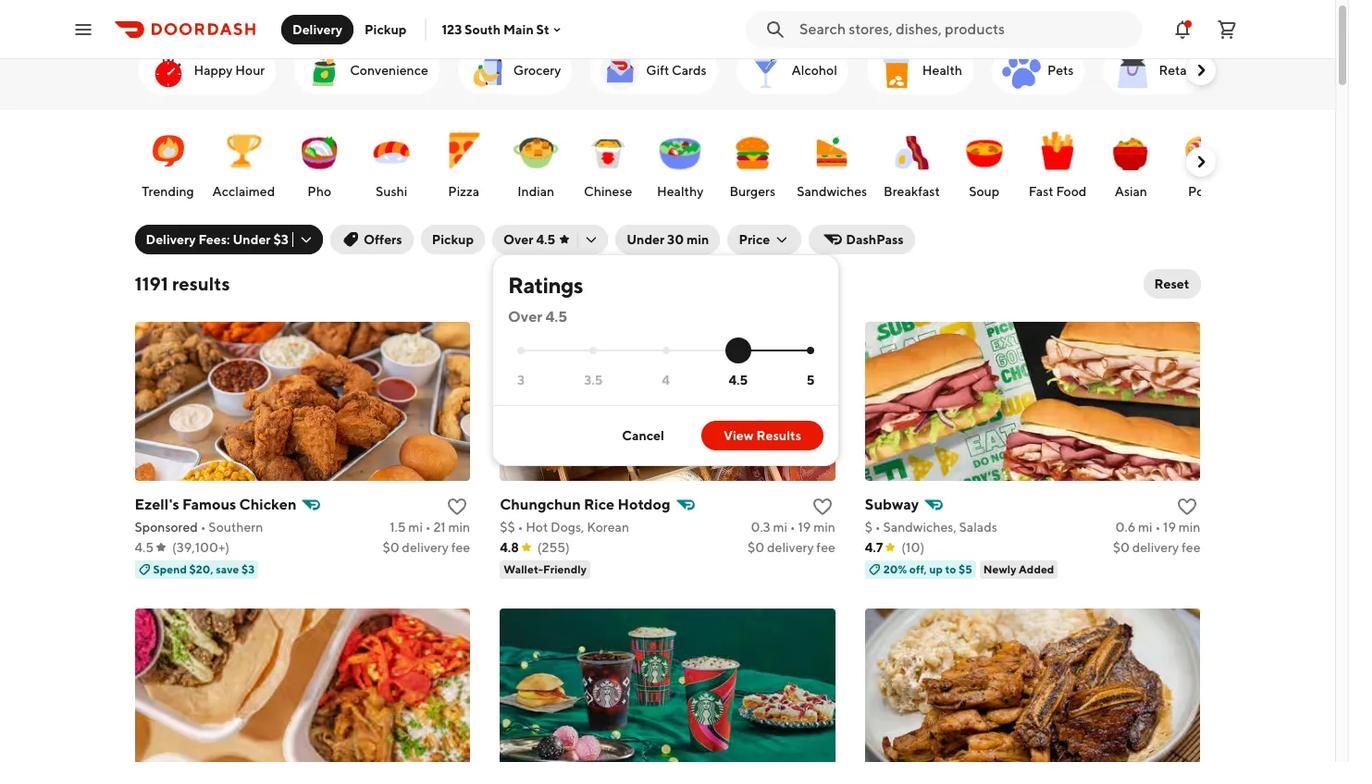 Task type: vqa. For each thing, say whether or not it's contained in the screenshot.
Chicken, inside the Orange Chicken Panda Cub Meal™ White Rice, Super Greens, Orange Chicken, Fruit Side & Bottled Water or Kid's Juice $11.25
no



Task type: describe. For each thing, give the bounding box(es) containing it.
retail
[[1159, 63, 1194, 78]]

0 horizontal spatial pickup
[[365, 22, 407, 37]]

results
[[172, 273, 230, 294]]

0 horizontal spatial pickup button
[[354, 14, 418, 44]]

gift cards link
[[591, 46, 718, 94]]

1 under from the left
[[233, 232, 271, 247]]

newly
[[984, 563, 1017, 577]]

$20,
[[189, 563, 213, 577]]

3 • from the left
[[518, 520, 523, 535]]

$​0 delivery fee for chicken
[[383, 541, 470, 555]]

$3 for delivery fees: under $3
[[273, 232, 289, 247]]

sushi
[[376, 184, 408, 199]]

alcohol image
[[744, 48, 788, 93]]

delivery for delivery
[[292, 22, 343, 37]]

sponsored
[[135, 520, 198, 535]]

19 for chungchun rice hotdog
[[798, 520, 811, 535]]

over 4.5 button
[[492, 225, 608, 255]]

delivery fees: under $3
[[146, 232, 289, 247]]

off,
[[910, 563, 927, 577]]

delivery button
[[281, 14, 354, 44]]

(10)
[[902, 541, 925, 555]]

19 for subway
[[1164, 520, 1176, 535]]

convenience link
[[295, 46, 439, 94]]

main
[[504, 22, 534, 37]]

up
[[930, 563, 943, 577]]

123 south main st button
[[442, 22, 564, 37]]

to
[[946, 563, 957, 577]]

3 delivery from the left
[[1133, 541, 1179, 555]]

retail link
[[1104, 46, 1205, 94]]

3 $​0 from the left
[[1113, 541, 1130, 555]]

0 items, open order cart image
[[1216, 18, 1238, 40]]

0.6
[[1116, 520, 1136, 535]]

ezell's famous chicken
[[135, 496, 297, 514]]

alcohol
[[792, 63, 838, 78]]

happy hour
[[194, 63, 265, 78]]

click to add this store to your saved list image for chicken
[[446, 496, 468, 518]]

$
[[865, 520, 873, 535]]

pho
[[308, 184, 331, 199]]

southern
[[209, 520, 263, 535]]

gift
[[646, 63, 669, 78]]

health image
[[875, 48, 919, 93]]

acclaimed link
[[209, 119, 279, 205]]

3 $​0 delivery fee from the left
[[1113, 541, 1201, 555]]

view results button
[[702, 421, 824, 451]]

alcohol link
[[736, 46, 849, 94]]

click to add this store to your saved list image for hotdog
[[812, 496, 834, 518]]

$​0 delivery fee for hotdog
[[748, 541, 836, 555]]

food
[[1056, 184, 1087, 199]]

5 • from the left
[[875, 520, 881, 535]]

grocery image
[[465, 48, 510, 93]]

asian
[[1115, 184, 1148, 199]]

(39,100+)
[[172, 541, 230, 555]]

$$
[[500, 520, 515, 535]]

under 30 min button
[[616, 225, 720, 255]]

reset button
[[1144, 269, 1201, 299]]

$$ • hot dogs, korean
[[500, 520, 629, 535]]

3 click to add this store to your saved list image from the left
[[1177, 496, 1199, 518]]

newly added
[[984, 563, 1055, 577]]

fast food
[[1029, 184, 1087, 199]]

convenience image
[[302, 48, 346, 93]]

21
[[434, 520, 446, 535]]

pets
[[1048, 63, 1074, 78]]

gift cards image
[[598, 48, 643, 93]]

fee for hotdog
[[817, 541, 836, 555]]

min for ezell's famous chicken
[[448, 520, 470, 535]]

sponsored • southern
[[135, 520, 263, 535]]

salads
[[959, 520, 998, 535]]

1191
[[135, 273, 168, 294]]

retail image
[[1111, 48, 1156, 93]]

dashpass button
[[809, 225, 915, 255]]

under 30 min
[[627, 232, 709, 247]]

min for chungchun rice hotdog
[[814, 520, 836, 535]]

fees:
[[198, 232, 230, 247]]

soup
[[969, 184, 1000, 199]]

30
[[667, 232, 684, 247]]

chungchun
[[500, 496, 581, 514]]

1 vertical spatial pickup
[[432, 232, 474, 247]]

3.5
[[584, 373, 603, 388]]

4.5 down "sponsored"
[[135, 541, 154, 555]]

happy hour image
[[146, 48, 190, 93]]

min for subway
[[1179, 520, 1201, 535]]

convenience
[[350, 63, 428, 78]]

spend
[[153, 563, 187, 577]]

dashpass
[[846, 232, 904, 247]]

over inside button
[[504, 232, 534, 247]]

next button of carousel image
[[1192, 61, 1210, 80]]

$ • sandwiches, salads
[[865, 520, 998, 535]]

sandwiches
[[797, 184, 867, 199]]

123
[[442, 22, 462, 37]]

grocery link
[[458, 46, 572, 94]]

hot
[[526, 520, 548, 535]]

delivery for delivery fees: under $3
[[146, 232, 196, 247]]

rice
[[584, 496, 615, 514]]

reset
[[1155, 277, 1190, 292]]

1 vertical spatial pickup button
[[421, 225, 485, 255]]

0.3
[[751, 520, 771, 535]]



Task type: locate. For each thing, give the bounding box(es) containing it.
• right '$$'
[[518, 520, 523, 535]]

3 fee from the left
[[1182, 541, 1201, 555]]

cancel button
[[600, 421, 687, 451]]

$3 down acclaimed
[[273, 232, 289, 247]]

$3 right save
[[242, 563, 255, 577]]

$3 for spend $20, save $3
[[242, 563, 255, 577]]

1 horizontal spatial pickup button
[[421, 225, 485, 255]]

1 horizontal spatial $3
[[273, 232, 289, 247]]

acclaimed
[[212, 184, 275, 199]]

price button
[[728, 225, 802, 255]]

•
[[201, 520, 206, 535], [425, 520, 431, 535], [518, 520, 523, 535], [790, 520, 796, 535], [875, 520, 881, 535], [1155, 520, 1161, 535]]

0 horizontal spatial click to add this store to your saved list image
[[446, 496, 468, 518]]

click to add this store to your saved list image
[[446, 496, 468, 518], [812, 496, 834, 518], [1177, 496, 1199, 518]]

mi right 0.3
[[773, 520, 788, 535]]

open menu image
[[72, 18, 94, 40]]

delivery for chicken
[[402, 541, 449, 555]]

1 vertical spatial $3
[[242, 563, 255, 577]]

notification bell image
[[1172, 18, 1194, 40]]

4.5
[[536, 232, 555, 247], [546, 308, 568, 326], [729, 373, 748, 388], [135, 541, 154, 555]]

under
[[233, 232, 271, 247], [627, 232, 665, 247]]

2 horizontal spatial $​0 delivery fee
[[1113, 541, 1201, 555]]

cards
[[672, 63, 707, 78]]

fee down 0.6 mi • 19 min
[[1182, 541, 1201, 555]]

$​0 delivery fee down 0.3 mi • 19 min
[[748, 541, 836, 555]]

cancel
[[622, 429, 664, 443]]

3 mi from the left
[[1139, 520, 1153, 535]]

1 $​0 delivery fee from the left
[[383, 541, 470, 555]]

2 • from the left
[[425, 520, 431, 535]]

1 vertical spatial over 4.5
[[508, 308, 568, 326]]

added
[[1019, 563, 1055, 577]]

results
[[757, 429, 802, 443]]

south
[[465, 22, 501, 37]]

1 horizontal spatial under
[[627, 232, 665, 247]]

over up 3 stars and over icon
[[508, 308, 543, 326]]

min left $
[[814, 520, 836, 535]]

0 vertical spatial pickup button
[[354, 14, 418, 44]]

1 horizontal spatial $​0 delivery fee
[[748, 541, 836, 555]]

1 fee from the left
[[451, 541, 470, 555]]

1 horizontal spatial click to add this store to your saved list image
[[812, 496, 834, 518]]

2 horizontal spatial click to add this store to your saved list image
[[1177, 496, 1199, 518]]

4.5 up ratings
[[536, 232, 555, 247]]

pickup button down the pizza
[[421, 225, 485, 255]]

0 horizontal spatial $​0 delivery fee
[[383, 541, 470, 555]]

2 horizontal spatial mi
[[1139, 520, 1153, 535]]

hotdog
[[618, 496, 671, 514]]

3
[[517, 373, 525, 388]]

over 4.5
[[504, 232, 555, 247], [508, 308, 568, 326]]

4 • from the left
[[790, 520, 796, 535]]

0 vertical spatial $3
[[273, 232, 289, 247]]

0 vertical spatial over 4.5
[[504, 232, 555, 247]]

2 delivery from the left
[[767, 541, 814, 555]]

0 horizontal spatial delivery
[[402, 541, 449, 555]]

sandwiches,
[[884, 520, 957, 535]]

mi right 1.5
[[409, 520, 423, 535]]

123 south main st
[[442, 22, 550, 37]]

click to add this store to your saved list image up 1.5 mi • 21 min
[[446, 496, 468, 518]]

click to add this store to your saved list image up 0.3 mi • 19 min
[[812, 496, 834, 518]]

2 $​0 delivery fee from the left
[[748, 541, 836, 555]]

• right $
[[875, 520, 881, 535]]

$​0 delivery fee down 0.6 mi • 19 min
[[1113, 541, 1201, 555]]

price
[[739, 232, 770, 247]]

view
[[724, 429, 754, 443]]

fee down 1.5 mi • 21 min
[[451, 541, 470, 555]]

hour
[[235, 63, 265, 78]]

2 horizontal spatial $​0
[[1113, 541, 1130, 555]]

2 under from the left
[[627, 232, 665, 247]]

indian
[[518, 184, 555, 199]]

wallet-
[[504, 563, 543, 577]]

0 horizontal spatial delivery
[[146, 232, 196, 247]]

delivery left 'fees:'
[[146, 232, 196, 247]]

$​0 for hotdog
[[748, 541, 765, 555]]

mi for chicken
[[409, 520, 423, 535]]

delivery down 0.3 mi • 19 min
[[767, 541, 814, 555]]

health link
[[867, 46, 974, 94]]

min right '0.6'
[[1179, 520, 1201, 535]]

2 horizontal spatial delivery
[[1133, 541, 1179, 555]]

0.3 mi • 19 min
[[751, 520, 836, 535]]

1 horizontal spatial fee
[[817, 541, 836, 555]]

4.5 down ratings
[[546, 308, 568, 326]]

0 vertical spatial delivery
[[292, 22, 343, 37]]

1 horizontal spatial delivery
[[292, 22, 343, 37]]

0 vertical spatial over
[[504, 232, 534, 247]]

4.7
[[865, 541, 883, 555]]

korean
[[587, 520, 629, 535]]

min
[[687, 232, 709, 247], [448, 520, 470, 535], [814, 520, 836, 535], [1179, 520, 1201, 535]]

1 horizontal spatial mi
[[773, 520, 788, 535]]

• right '0.6'
[[1155, 520, 1161, 535]]

min inside 'button'
[[687, 232, 709, 247]]

1 • from the left
[[201, 520, 206, 535]]

4.5 inside button
[[536, 232, 555, 247]]

6 • from the left
[[1155, 520, 1161, 535]]

min right 21
[[448, 520, 470, 535]]

3.5 stars and over image
[[590, 347, 597, 355]]

1 $​0 from the left
[[383, 541, 399, 555]]

1 delivery from the left
[[402, 541, 449, 555]]

offers button
[[330, 225, 413, 255]]

delivery for hotdog
[[767, 541, 814, 555]]

$​0 down 0.3
[[748, 541, 765, 555]]

pickup button up convenience
[[354, 14, 418, 44]]

3 stars and over image
[[517, 347, 525, 355]]

pickup up convenience
[[365, 22, 407, 37]]

fee
[[451, 541, 470, 555], [817, 541, 836, 555], [1182, 541, 1201, 555]]

1 mi from the left
[[409, 520, 423, 535]]

1 horizontal spatial 19
[[1164, 520, 1176, 535]]

happy hour link
[[138, 46, 276, 94]]

1 vertical spatial over
[[508, 308, 543, 326]]

2 fee from the left
[[817, 541, 836, 555]]

• up (39,100+)
[[201, 520, 206, 535]]

trending link
[[137, 119, 199, 205]]

min right 30
[[687, 232, 709, 247]]

chinese
[[584, 184, 633, 199]]

19 right 0.3
[[798, 520, 811, 535]]

delivery
[[292, 22, 343, 37], [146, 232, 196, 247]]

view results
[[724, 429, 802, 443]]

click to add this store to your saved list image up 0.6 mi • 19 min
[[1177, 496, 1199, 518]]

4.5 up view
[[729, 373, 748, 388]]

over 4.5 inside button
[[504, 232, 555, 247]]

0 vertical spatial pickup
[[365, 22, 407, 37]]

fee for chicken
[[451, 541, 470, 555]]

• left 21
[[425, 520, 431, 535]]

1.5
[[390, 520, 406, 535]]

poke
[[1188, 184, 1219, 199]]

happy
[[194, 63, 233, 78]]

over 4.5 up ratings
[[504, 232, 555, 247]]

chungchun rice hotdog
[[500, 496, 671, 514]]

Store search: begin typing to search for stores available on DoorDash text field
[[800, 19, 1131, 39]]

1 horizontal spatial delivery
[[767, 541, 814, 555]]

burgers
[[730, 184, 776, 199]]

mi for hotdog
[[773, 520, 788, 535]]

over down indian
[[504, 232, 534, 247]]

0 horizontal spatial mi
[[409, 520, 423, 535]]

wallet-friendly
[[504, 563, 587, 577]]

1 click to add this store to your saved list image from the left
[[446, 496, 468, 518]]

delivery up the convenience icon
[[292, 22, 343, 37]]

delivery down 1.5 mi • 21 min
[[402, 541, 449, 555]]

2 mi from the left
[[773, 520, 788, 535]]

0 horizontal spatial 19
[[798, 520, 811, 535]]

1191 results
[[135, 273, 230, 294]]

0.6 mi • 19 min
[[1116, 520, 1201, 535]]

famous
[[182, 496, 236, 514]]

5 stars and over image
[[807, 347, 815, 355]]

mi right '0.6'
[[1139, 520, 1153, 535]]

spend $20, save $3
[[153, 563, 255, 577]]

under right 'fees:'
[[233, 232, 271, 247]]

under left 30
[[627, 232, 665, 247]]

gift cards
[[646, 63, 707, 78]]

$5
[[959, 563, 973, 577]]

grocery
[[514, 63, 561, 78]]

2 click to add this store to your saved list image from the left
[[812, 496, 834, 518]]

over 4.5 down ratings
[[508, 308, 568, 326]]

pets link
[[992, 46, 1085, 94]]

2 19 from the left
[[1164, 520, 1176, 535]]

$​0 delivery fee down 1.5 mi • 21 min
[[383, 541, 470, 555]]

1 19 from the left
[[798, 520, 811, 535]]

0 horizontal spatial under
[[233, 232, 271, 247]]

$​0 for chicken
[[383, 541, 399, 555]]

offers
[[364, 232, 402, 247]]

mi
[[409, 520, 423, 535], [773, 520, 788, 535], [1139, 520, 1153, 535]]

0 horizontal spatial $3
[[242, 563, 255, 577]]

chicken
[[239, 496, 297, 514]]

2 $​0 from the left
[[748, 541, 765, 555]]

ezell's
[[135, 496, 179, 514]]

5
[[807, 373, 815, 388]]

2 horizontal spatial fee
[[1182, 541, 1201, 555]]

delivery inside button
[[292, 22, 343, 37]]

19
[[798, 520, 811, 535], [1164, 520, 1176, 535]]

1.5 mi • 21 min
[[390, 520, 470, 535]]

$​0 delivery fee
[[383, 541, 470, 555], [748, 541, 836, 555], [1113, 541, 1201, 555]]

(255)
[[538, 541, 570, 555]]

4
[[662, 373, 670, 388]]

under inside 'button'
[[627, 232, 665, 247]]

$3
[[273, 232, 289, 247], [242, 563, 255, 577]]

friendly
[[543, 563, 587, 577]]

20%
[[884, 563, 907, 577]]

19 right '0.6'
[[1164, 520, 1176, 535]]

delivery down 0.6 mi • 19 min
[[1133, 541, 1179, 555]]

dogs,
[[551, 520, 584, 535]]

save
[[216, 563, 239, 577]]

0 horizontal spatial $​0
[[383, 541, 399, 555]]

1 horizontal spatial $​0
[[748, 541, 765, 555]]

st
[[536, 22, 550, 37]]

1 horizontal spatial pickup
[[432, 232, 474, 247]]

fee down 0.3 mi • 19 min
[[817, 541, 836, 555]]

$​0 down '0.6'
[[1113, 541, 1130, 555]]

next button of carousel image
[[1192, 153, 1210, 171]]

• right 0.3
[[790, 520, 796, 535]]

ratings
[[508, 272, 583, 298]]

pizza
[[448, 184, 480, 199]]

$​0 down 1.5
[[383, 541, 399, 555]]

20% off, up to $5
[[884, 563, 973, 577]]

pets image
[[1000, 48, 1044, 93]]

4 stars and over image
[[662, 347, 670, 355]]

pickup down the pizza
[[432, 232, 474, 247]]

0 horizontal spatial fee
[[451, 541, 470, 555]]

1 vertical spatial delivery
[[146, 232, 196, 247]]



